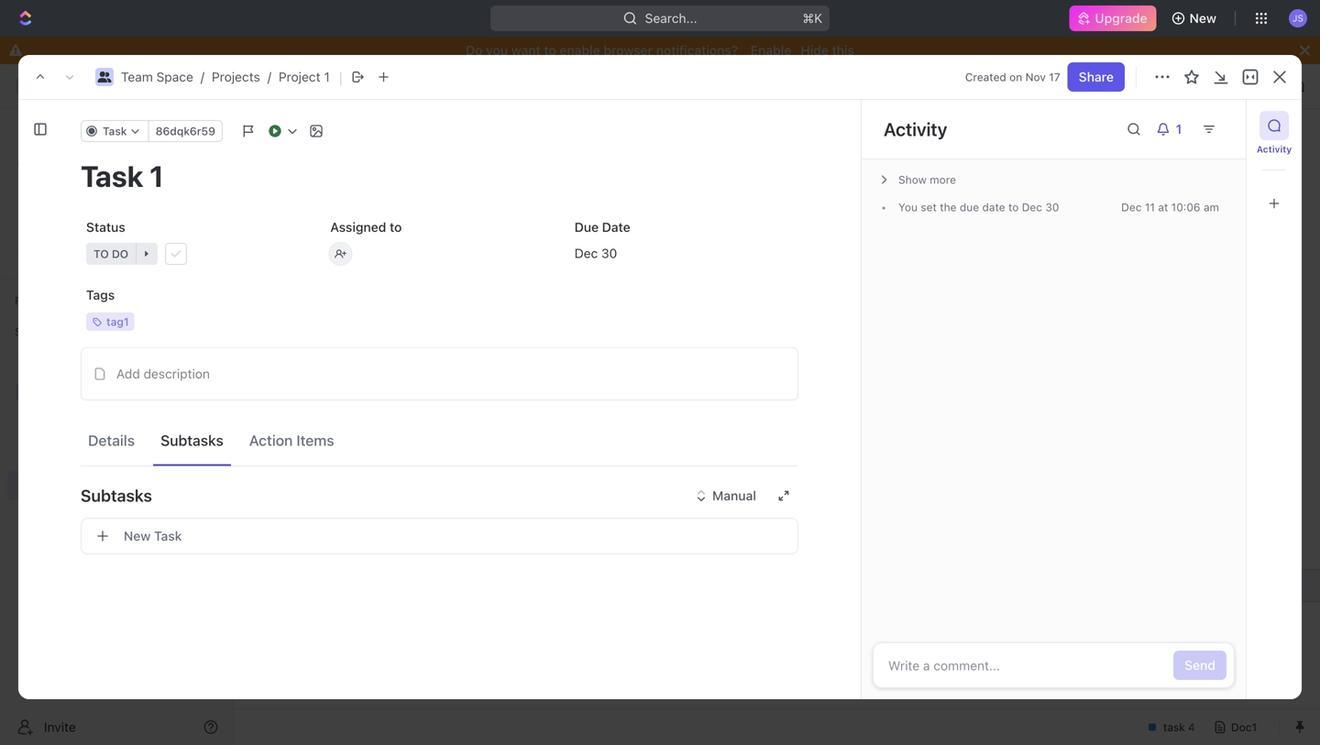 Task type: vqa. For each thing, say whether or not it's contained in the screenshot.
James Peterson's Workspace, , element in the left of the page
no



Task type: locate. For each thing, give the bounding box(es) containing it.
team space link up details button
[[44, 378, 222, 407]]

upgrade
[[1095, 11, 1148, 26]]

space up details
[[79, 385, 116, 400]]

1 vertical spatial team space
[[44, 385, 116, 400]]

action items button
[[242, 424, 342, 457]]

dec down due
[[575, 246, 598, 261]]

space inside team space / projects / project 1 |
[[156, 69, 193, 84]]

0 vertical spatial 30
[[1046, 201, 1059, 214]]

/ left user group icon
[[201, 69, 204, 84]]

spaces
[[15, 325, 54, 338]]

1 horizontal spatial 30
[[1046, 201, 1059, 214]]

1 vertical spatial activity
[[1257, 144, 1292, 154]]

1 horizontal spatial projects link
[[356, 75, 432, 97]]

more
[[930, 173, 956, 186]]

0 vertical spatial hide
[[801, 43, 829, 58]]

to do button
[[81, 237, 310, 270]]

0 horizontal spatial do
[[112, 248, 128, 260]]

manual
[[712, 488, 756, 503]]

add down task
[[329, 467, 353, 482]]

projects link left project 1 link on the left of page
[[212, 69, 260, 84]]

2 horizontal spatial space
[[303, 78, 340, 94]]

team space right user group icon
[[268, 78, 340, 94]]

subtasks down description
[[161, 432, 224, 449]]

items
[[296, 432, 334, 449]]

new task button
[[81, 518, 799, 555]]

dec left 11
[[1121, 201, 1142, 214]]

dec for dec 30
[[575, 246, 598, 261]]

0 vertical spatial to do
[[94, 248, 128, 260]]

projects right |
[[379, 78, 427, 94]]

user group image
[[98, 72, 111, 83], [19, 387, 33, 398]]

team space link inside tree
[[44, 378, 222, 407]]

add task
[[1188, 145, 1243, 160], [454, 344, 503, 357], [329, 467, 383, 482], [413, 519, 462, 532]]

search...
[[645, 11, 697, 26]]

2 horizontal spatial dec
[[1121, 201, 1142, 214]]

add up the add description button
[[454, 344, 475, 357]]

favorites
[[15, 294, 63, 307]]

30 down show more dropdown button
[[1046, 201, 1059, 214]]

0 vertical spatial new
[[1190, 11, 1217, 26]]

/
[[201, 69, 204, 84], [268, 69, 271, 84]]

progress
[[316, 344, 376, 357]]

project down project 1 link on the left of page
[[278, 137, 360, 167]]

1 vertical spatial do
[[320, 519, 337, 532]]

30 down due date
[[601, 246, 617, 261]]

1 down automations button
[[1176, 121, 1182, 137]]

subtasks up new task
[[81, 486, 152, 506]]

task sidebar navigation tab list
[[1254, 111, 1295, 218]]

dec inside dropdown button
[[575, 246, 598, 261]]

tag1 button
[[81, 305, 310, 338]]

this
[[832, 43, 854, 58]]

action
[[249, 432, 293, 449]]

at
[[1158, 201, 1168, 214]]

1 horizontal spatial space
[[156, 69, 193, 84]]

projects link
[[212, 69, 260, 84], [356, 75, 432, 97]]

sidebar navigation
[[0, 64, 234, 745]]

1 vertical spatial hide
[[1103, 198, 1131, 213]]

0 vertical spatial do
[[112, 248, 128, 260]]

1
[[324, 69, 330, 84], [1176, 121, 1182, 137], [366, 137, 378, 167], [358, 519, 363, 532]]

share
[[1079, 69, 1114, 84], [1099, 78, 1135, 94]]

enable
[[751, 43, 791, 58]]

team space link up "project 1"
[[245, 75, 345, 97]]

to do down items
[[302, 519, 337, 532]]

17
[[1049, 71, 1060, 83]]

1 horizontal spatial activity
[[1257, 144, 1292, 154]]

team right user group icon
[[268, 78, 300, 94]]

team space link up the 86dqk6r59
[[121, 69, 193, 84]]

team space
[[268, 78, 340, 94], [44, 385, 116, 400]]

team
[[121, 69, 153, 84], [268, 78, 300, 94], [44, 385, 76, 400]]

0 horizontal spatial activity
[[884, 118, 947, 140]]

task 4 link
[[325, 430, 595, 456]]

team up home link
[[121, 69, 153, 84]]

hide left this
[[801, 43, 829, 58]]

assigned to
[[330, 220, 402, 235]]

1 inside team space / projects / project 1 |
[[324, 69, 330, 84]]

projects
[[212, 69, 260, 84], [379, 78, 427, 94]]

subtasks inside button
[[161, 432, 224, 449]]

1 vertical spatial 30
[[601, 246, 617, 261]]

to do down status
[[94, 248, 128, 260]]

project 1
[[278, 137, 384, 167]]

project left |
[[279, 69, 321, 84]]

1 horizontal spatial dec
[[1022, 201, 1042, 214]]

/ right user group icon
[[268, 69, 271, 84]]

task inside button
[[154, 529, 182, 544]]

task 4
[[329, 435, 367, 450]]

subtasks inside dropdown button
[[81, 486, 152, 506]]

project 1 link
[[279, 69, 330, 84]]

task
[[329, 435, 355, 450]]

on
[[1010, 71, 1023, 83]]

0 horizontal spatial /
[[201, 69, 204, 84]]

nov
[[1026, 71, 1046, 83]]

2 horizontal spatial team
[[268, 78, 300, 94]]

1 horizontal spatial team
[[121, 69, 153, 84]]

new
[[1190, 11, 1217, 26], [124, 529, 151, 544]]

projects link right |
[[356, 75, 432, 97]]

add down subtasks dropdown button
[[413, 519, 435, 532]]

to do inside to do dropdown button
[[94, 248, 128, 260]]

1 vertical spatial user group image
[[19, 387, 33, 398]]

to right date
[[1008, 201, 1019, 214]]

0 horizontal spatial user group image
[[19, 387, 33, 398]]

1 vertical spatial new
[[124, 529, 151, 544]]

subtasks for subtasks dropdown button
[[81, 486, 152, 506]]

due date
[[575, 220, 630, 235]]

30 inside task sidebar content section
[[1046, 201, 1059, 214]]

home
[[44, 123, 79, 138]]

user group image inside team space tree
[[19, 387, 33, 398]]

dec down show more dropdown button
[[1022, 201, 1042, 214]]

task inside dropdown button
[[103, 125, 127, 138]]

do
[[112, 248, 128, 260], [320, 519, 337, 532]]

dec 30 button
[[569, 237, 799, 270]]

project
[[279, 69, 321, 84], [278, 137, 360, 167]]

0 horizontal spatial to do
[[94, 248, 128, 260]]

1 down the 4
[[358, 519, 363, 532]]

1 horizontal spatial subtasks
[[161, 432, 224, 449]]

1 project from the top
[[279, 69, 321, 84]]

hide left 11
[[1103, 198, 1131, 213]]

0 horizontal spatial 30
[[601, 246, 617, 261]]

dec for dec 11 at 10:06 am
[[1121, 201, 1142, 214]]

space
[[156, 69, 193, 84], [303, 78, 340, 94], [79, 385, 116, 400]]

1 vertical spatial project
[[278, 137, 360, 167]]

1 left |
[[324, 69, 330, 84]]

86dqk6r59 button
[[148, 120, 223, 142]]

projects left project 1 link on the left of page
[[212, 69, 260, 84]]

subtasks button
[[153, 424, 231, 457]]

2
[[397, 344, 404, 357]]

team space inside team space tree
[[44, 385, 116, 400]]

0 horizontal spatial space
[[79, 385, 116, 400]]

manual button
[[687, 481, 767, 511], [687, 481, 767, 511]]

dec
[[1022, 201, 1042, 214], [1121, 201, 1142, 214], [575, 246, 598, 261]]

do down "dashboards" link
[[112, 248, 128, 260]]

0 horizontal spatial team space
[[44, 385, 116, 400]]

0 horizontal spatial projects
[[212, 69, 260, 84]]

space up the 86dqk6r59
[[156, 69, 193, 84]]

0 horizontal spatial new
[[124, 529, 151, 544]]

share button
[[1068, 62, 1125, 92], [1088, 72, 1146, 101]]

user group image up task dropdown button
[[98, 72, 111, 83]]

1 inside dropdown button
[[1176, 121, 1182, 137]]

add description button
[[87, 359, 792, 389]]

0 vertical spatial user group image
[[98, 72, 111, 83]]

activity
[[884, 118, 947, 140], [1257, 144, 1292, 154]]

team down the spaces
[[44, 385, 76, 400]]

0 vertical spatial project
[[279, 69, 321, 84]]

0 vertical spatial activity
[[884, 118, 947, 140]]

to inside dropdown button
[[94, 248, 109, 260]]

am
[[1204, 201, 1219, 214]]

new inside button
[[1190, 11, 1217, 26]]

new for new
[[1190, 11, 1217, 26]]

1 horizontal spatial to do
[[302, 519, 337, 532]]

team space / projects / project 1 |
[[121, 68, 343, 86]]

0 horizontal spatial dec
[[575, 246, 598, 261]]

30
[[1046, 201, 1059, 214], [601, 246, 617, 261]]

show more
[[898, 173, 956, 186]]

user group image down the spaces
[[19, 387, 33, 398]]

Search tasks... text field
[[1092, 236, 1275, 264]]

team space link
[[121, 69, 193, 84], [245, 75, 345, 97], [44, 378, 222, 407]]

space right user group icon
[[303, 78, 340, 94]]

new inside button
[[124, 529, 151, 544]]

you
[[898, 201, 918, 214]]

to
[[544, 43, 556, 58], [1008, 201, 1019, 214], [390, 220, 402, 235], [94, 248, 109, 260], [302, 519, 317, 532]]

do down task
[[320, 519, 337, 532]]

due
[[960, 201, 979, 214]]

tags tag1
[[86, 287, 129, 328]]

to down status
[[94, 248, 109, 260]]

created on nov 17
[[965, 71, 1060, 83]]

hide button
[[1081, 193, 1137, 218]]

0 horizontal spatial subtasks
[[81, 486, 152, 506]]

team space up details
[[44, 385, 116, 400]]

1 vertical spatial to do
[[302, 519, 337, 532]]

new for new task
[[124, 529, 151, 544]]

subtasks
[[161, 432, 224, 449], [81, 486, 152, 506]]

automations
[[1163, 78, 1240, 94]]

1 horizontal spatial hide
[[1103, 198, 1131, 213]]

0 vertical spatial subtasks
[[161, 432, 224, 449]]

0 vertical spatial team space
[[268, 78, 340, 94]]

0 horizontal spatial team
[[44, 385, 76, 400]]

1 horizontal spatial new
[[1190, 11, 1217, 26]]

created
[[965, 71, 1006, 83]]

1 horizontal spatial /
[[268, 69, 271, 84]]

description
[[144, 366, 210, 381]]

1 horizontal spatial user group image
[[98, 72, 111, 83]]

add task button
[[1177, 138, 1254, 168], [432, 339, 510, 361], [321, 464, 391, 486], [391, 514, 469, 536]]

activity inside task sidebar navigation tab list
[[1257, 144, 1292, 154]]

task
[[103, 125, 127, 138], [1215, 145, 1243, 160], [478, 344, 503, 357], [356, 467, 383, 482], [438, 519, 462, 532], [154, 529, 182, 544]]

1 vertical spatial subtasks
[[81, 486, 152, 506]]



Task type: describe. For each thing, give the bounding box(es) containing it.
tag1
[[106, 315, 129, 328]]

4
[[358, 435, 367, 450]]

upgrade link
[[1069, 6, 1157, 31]]

send
[[1185, 658, 1216, 673]]

subtasks button
[[81, 474, 799, 518]]

do you want to enable browser notifications? enable hide this
[[466, 43, 854, 58]]

add task button down the 4
[[321, 464, 391, 486]]

1 / from the left
[[201, 69, 204, 84]]

details button
[[81, 424, 142, 457]]

due
[[575, 220, 599, 235]]

10:06
[[1171, 201, 1201, 214]]

86dqk6r59
[[155, 125, 215, 138]]

show
[[898, 173, 927, 186]]

task sidebar content section
[[857, 100, 1246, 700]]

add description
[[116, 366, 210, 381]]

new button
[[1164, 4, 1228, 33]]

browser
[[604, 43, 653, 58]]

team space tree
[[7, 347, 226, 625]]

add task button right 2
[[432, 339, 510, 361]]

add task down 1 dropdown button
[[1188, 145, 1243, 160]]

invite
[[44, 720, 76, 735]]

date
[[602, 220, 630, 235]]

add task up the add description button
[[454, 344, 503, 357]]

add task button down task 4 link
[[391, 514, 469, 536]]

action items
[[249, 432, 334, 449]]

dec 11 at 10:06 am
[[1121, 201, 1219, 214]]

30 inside dropdown button
[[601, 246, 617, 261]]

search button
[[1006, 193, 1077, 218]]

show more button
[[873, 167, 1235, 193]]

activity inside task sidebar content section
[[884, 118, 947, 140]]

search
[[1030, 198, 1072, 213]]

date
[[982, 201, 1005, 214]]

js
[[1293, 13, 1304, 23]]

to right assigned
[[390, 220, 402, 235]]

1 horizontal spatial do
[[320, 519, 337, 532]]

add left description
[[116, 366, 140, 381]]

in
[[302, 344, 313, 357]]

enable
[[560, 43, 600, 58]]

favorites button
[[7, 290, 81, 312]]

the
[[940, 201, 957, 214]]

1 button
[[1149, 115, 1195, 144]]

dec 30
[[575, 246, 617, 261]]

team inside team space / projects / project 1 |
[[121, 69, 153, 84]]

dashboards link
[[7, 210, 226, 239]]

11
[[1145, 201, 1155, 214]]

1 horizontal spatial team space
[[268, 78, 340, 94]]

0 horizontal spatial hide
[[801, 43, 829, 58]]

do
[[466, 43, 483, 58]]

automations button
[[1154, 72, 1249, 100]]

1 up assigned to
[[366, 137, 378, 167]]

add task down the 4
[[329, 467, 383, 482]]

new task
[[124, 529, 182, 544]]

add down 1 dropdown button
[[1188, 145, 1212, 160]]

user group image for team space link on top of the 86dqk6r59
[[98, 72, 111, 83]]

user group image for team space link within the tree
[[19, 387, 33, 398]]

customize button
[[1140, 193, 1234, 218]]

want
[[511, 43, 541, 58]]

subtasks for subtasks button
[[161, 432, 224, 449]]

add task button up am
[[1177, 138, 1254, 168]]

team inside tree
[[44, 385, 76, 400]]

to inside task sidebar content section
[[1008, 201, 1019, 214]]

2 / from the left
[[268, 69, 271, 84]]

customize
[[1164, 198, 1229, 213]]

user group image
[[251, 82, 262, 91]]

hide inside dropdown button
[[1103, 198, 1131, 213]]

you
[[486, 43, 508, 58]]

⌘k
[[803, 11, 823, 26]]

do inside dropdown button
[[112, 248, 128, 260]]

you set the due date to dec 30
[[898, 201, 1059, 214]]

add task down subtasks dropdown button
[[413, 519, 462, 532]]

project inside team space / projects / project 1 |
[[279, 69, 321, 84]]

tags
[[86, 287, 115, 303]]

space inside tree
[[79, 385, 116, 400]]

assigned
[[330, 220, 386, 235]]

send button
[[1174, 651, 1227, 680]]

Edit task name text field
[[81, 159, 799, 193]]

notifications?
[[656, 43, 738, 58]]

home link
[[7, 116, 226, 146]]

task button
[[81, 120, 149, 142]]

1 horizontal spatial projects
[[379, 78, 427, 94]]

to right want
[[544, 43, 556, 58]]

status
[[86, 220, 125, 235]]

set
[[921, 201, 937, 214]]

in progress
[[302, 344, 376, 357]]

details
[[88, 432, 135, 449]]

0 horizontal spatial projects link
[[212, 69, 260, 84]]

2 project from the top
[[278, 137, 360, 167]]

js button
[[1284, 4, 1313, 33]]

dashboards
[[44, 217, 115, 232]]

projects inside team space / projects / project 1 |
[[212, 69, 260, 84]]

to down items
[[302, 519, 317, 532]]

|
[[339, 68, 343, 86]]



